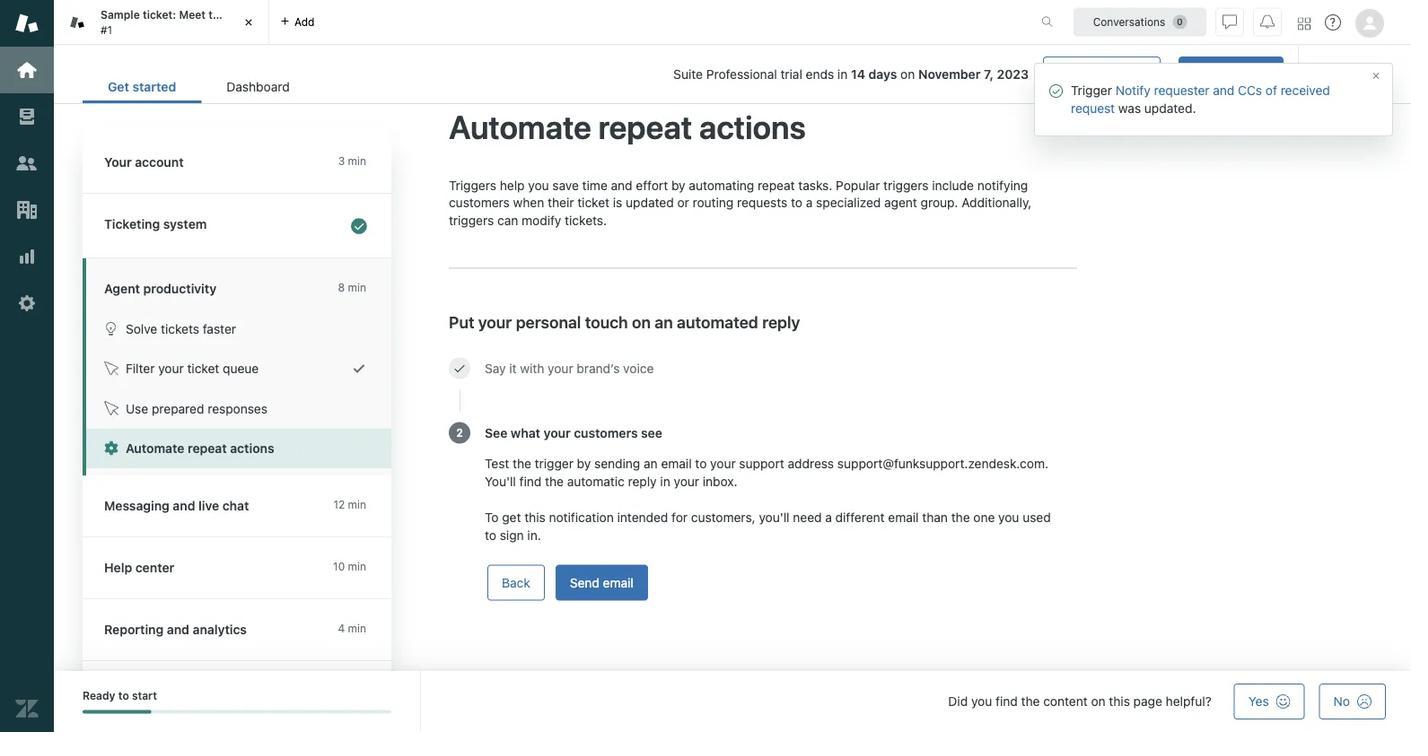 Task type: describe. For each thing, give the bounding box(es) containing it.
dashboard
[[227, 79, 290, 94]]

ticketing system
[[104, 217, 207, 232]]

what
[[511, 425, 541, 440]]

14
[[851, 67, 866, 82]]

by inside test the trigger by sending an email to your support address support@funksupport.zendesk.com. you'll find the automatic reply in your inbox.
[[577, 456, 591, 470]]

ticketing system button
[[83, 194, 388, 258]]

live
[[199, 499, 219, 514]]

min for messaging and live chat
[[348, 499, 366, 511]]

progress bar image
[[83, 711, 151, 714]]

helpful?
[[1166, 695, 1212, 709]]

automate inside content-title 'region'
[[449, 107, 592, 145]]

7,
[[984, 67, 994, 82]]

customers,
[[691, 509, 756, 524]]

on inside section
[[901, 67, 915, 82]]

2023
[[997, 67, 1029, 82]]

your up the trigger on the bottom of page
[[544, 425, 571, 440]]

compare
[[1059, 67, 1112, 82]]

tabs tab list
[[54, 0, 1023, 45]]

sample
[[101, 9, 140, 21]]

to inside triggers help you save time and effort by automating repeat tasks. popular triggers include notifying customers when their ticket is updated or routing requests to a specialized agent group. additionally, triggers can modify tickets.
[[791, 195, 803, 210]]

time
[[583, 177, 608, 192]]

12 min
[[334, 499, 366, 511]]

admin image
[[15, 292, 39, 315]]

min for your account
[[348, 155, 366, 167]]

automate repeat actions inside content-title 'region'
[[449, 107, 806, 145]]

tasks.
[[799, 177, 833, 192]]

ready to start
[[83, 690, 157, 703]]

an for email
[[644, 456, 658, 470]]

for
[[672, 509, 688, 524]]

repeat inside triggers help you save time and effort by automating repeat tasks. popular triggers include notifying customers when their ticket is updated or routing requests to a specialized agent group. additionally, triggers can modify tickets.
[[758, 177, 795, 192]]

responses
[[208, 401, 268, 416]]

additionally,
[[962, 195, 1032, 210]]

an for automated
[[655, 312, 673, 332]]

you'll
[[485, 474, 516, 488]]

add
[[295, 16, 315, 28]]

ccs
[[1239, 83, 1263, 98]]

one
[[974, 509, 995, 524]]

the left 'content'
[[1022, 695, 1040, 709]]

in.
[[528, 527, 541, 542]]

zendesk products image
[[1299, 18, 1311, 30]]

tickets.
[[565, 213, 607, 227]]

ticket inside sample ticket: meet the ticket #1
[[229, 9, 259, 21]]

chat now
[[1328, 67, 1383, 82]]

ticket inside triggers help you save time and effort by automating repeat tasks. popular triggers include notifying customers when their ticket is updated or routing requests to a specialized agent group. additionally, triggers can modify tickets.
[[578, 195, 610, 210]]

ends
[[806, 67, 834, 82]]

messaging
[[104, 499, 170, 514]]

triggers
[[449, 177, 497, 192]]

get started image
[[15, 58, 39, 82]]

notify
[[1116, 83, 1151, 98]]

to inside to get this notification intended for customers, you'll need a different email than the one you used to sign in.
[[485, 527, 497, 542]]

different
[[836, 509, 885, 524]]

min for reporting and analytics
[[348, 623, 366, 635]]

suite professional trial ends in 14 days on november 7, 2023
[[674, 67, 1029, 82]]

notifying
[[978, 177, 1028, 192]]

this inside footer
[[1109, 695, 1131, 709]]

the inside to get this notification intended for customers, you'll need a different email than the one you used to sign in.
[[952, 509, 970, 524]]

actions inside automate repeat actions button
[[230, 441, 274, 456]]

say
[[485, 360, 506, 375]]

compare plans button
[[1044, 57, 1161, 92]]

1 horizontal spatial triggers
[[884, 177, 929, 192]]

touch
[[585, 312, 628, 332]]

include
[[932, 177, 974, 192]]

you inside to get this notification intended for customers, you'll need a different email than the one you used to sign in.
[[999, 509, 1020, 524]]

automate repeat actions inside button
[[126, 441, 274, 456]]

than
[[923, 509, 948, 524]]

main element
[[0, 0, 54, 733]]

by inside triggers help you save time and effort by automating repeat tasks. popular triggers include notifying customers when their ticket is updated or routing requests to a specialized agent group. additionally, triggers can modify tickets.
[[672, 177, 686, 192]]

put your personal touch on an automated reply region
[[449, 176, 1078, 643]]

footer containing did you find the content on this page helpful?
[[54, 672, 1412, 733]]

find inside test the trigger by sending an email to your support address support@funksupport.zendesk.com. you'll find the automatic reply in your inbox.
[[520, 474, 542, 488]]

your right with
[[548, 360, 574, 375]]

8 min
[[338, 282, 366, 294]]

notifications image
[[1261, 15, 1275, 29]]

and inside notify requester and ccs of received request
[[1214, 83, 1235, 98]]

your account heading
[[83, 132, 392, 194]]

faster
[[203, 321, 236, 336]]

conversations
[[1094, 16, 1166, 28]]

actions inside content-title 'region'
[[699, 107, 806, 145]]

requester
[[1154, 83, 1210, 98]]

back
[[502, 575, 531, 590]]

the down the trigger on the bottom of page
[[545, 474, 564, 488]]

requests
[[737, 195, 788, 210]]

this inside to get this notification intended for customers, you'll need a different email than the one you used to sign in.
[[525, 509, 546, 524]]

notification
[[549, 509, 614, 524]]

started
[[132, 79, 176, 94]]

professional
[[707, 67, 777, 82]]

reply inside test the trigger by sending an email to your support address support@funksupport.zendesk.com. you'll find the automatic reply in your inbox.
[[628, 474, 657, 488]]

analytics
[[193, 623, 247, 638]]

see
[[641, 425, 663, 440]]

group.
[[921, 195, 959, 210]]

messaging and live chat
[[104, 499, 249, 514]]

your right put on the top
[[478, 312, 512, 332]]

it
[[509, 360, 517, 375]]

productivity
[[143, 282, 217, 296]]

voice
[[623, 360, 654, 375]]

suite
[[674, 67, 703, 82]]

3
[[338, 155, 345, 167]]

your up inbox.
[[710, 456, 736, 470]]

and left live
[[173, 499, 195, 514]]

center
[[135, 561, 174, 576]]

popular
[[836, 177, 880, 192]]

get started
[[108, 79, 176, 94]]

min for agent productivity
[[348, 282, 366, 294]]

no
[[1334, 695, 1351, 709]]

to inside test the trigger by sending an email to your support address support@funksupport.zendesk.com. you'll find the automatic reply in your inbox.
[[695, 456, 707, 470]]

content
[[1044, 695, 1088, 709]]

email inside button
[[603, 575, 634, 590]]

modify
[[522, 213, 562, 227]]

and left analytics
[[167, 623, 189, 638]]

to get this notification intended for customers, you'll need a different email than the one you used to sign in.
[[485, 509, 1051, 542]]

automate inside button
[[126, 441, 184, 456]]

their
[[548, 195, 574, 210]]

or
[[678, 195, 689, 210]]

agent
[[104, 282, 140, 296]]

send
[[570, 575, 600, 590]]

sending
[[595, 456, 641, 470]]

use prepared responses button
[[86, 389, 392, 429]]

use
[[126, 401, 148, 416]]

a inside triggers help you save time and effort by automating repeat tasks. popular triggers include notifying customers when their ticket is updated or routing requests to a specialized agent group. additionally, triggers can modify tickets.
[[806, 195, 813, 210]]

filter your ticket queue
[[126, 361, 259, 376]]

email inside test the trigger by sending an email to your support address support@funksupport.zendesk.com. you'll find the automatic reply in your inbox.
[[661, 456, 692, 470]]

yes
[[1249, 695, 1269, 709]]

section containing compare plans
[[329, 57, 1284, 92]]

now
[[1359, 67, 1383, 82]]

your inside button
[[158, 361, 184, 376]]

compare plans
[[1059, 67, 1146, 82]]

status containing trigger
[[1035, 63, 1394, 136]]



Task type: locate. For each thing, give the bounding box(es) containing it.
brand's
[[577, 360, 620, 375]]

2 horizontal spatial on
[[1092, 695, 1106, 709]]

zendesk support image
[[15, 12, 39, 35]]

0 vertical spatial you
[[528, 177, 549, 192]]

the
[[209, 9, 226, 21], [513, 456, 532, 470], [545, 474, 564, 488], [952, 509, 970, 524], [1022, 695, 1040, 709]]

a down tasks. on the top
[[806, 195, 813, 210]]

is
[[613, 195, 623, 210]]

0 vertical spatial automate
[[449, 107, 592, 145]]

1 horizontal spatial close image
[[1371, 70, 1382, 81]]

tab list
[[83, 70, 315, 103]]

by up or
[[672, 177, 686, 192]]

1 vertical spatial an
[[644, 456, 658, 470]]

1 horizontal spatial by
[[672, 177, 686, 192]]

page
[[1134, 695, 1163, 709]]

4
[[338, 623, 345, 635]]

1 horizontal spatial find
[[996, 695, 1018, 709]]

2
[[456, 426, 463, 439]]

to up progress bar image
[[118, 690, 129, 703]]

effort
[[636, 177, 668, 192]]

this left "page"
[[1109, 695, 1131, 709]]

0 horizontal spatial ticket
[[187, 361, 219, 376]]

min right 4 at the left bottom of page
[[348, 623, 366, 635]]

1 horizontal spatial ticket
[[229, 9, 259, 21]]

this
[[525, 509, 546, 524], [1109, 695, 1131, 709]]

ticket:
[[143, 9, 176, 21]]

the inside sample ticket: meet the ticket #1
[[209, 9, 226, 21]]

of
[[1266, 83, 1278, 98]]

in left 14
[[838, 67, 848, 82]]

4 min
[[338, 623, 366, 635]]

1 horizontal spatial actions
[[699, 107, 806, 145]]

close image left add popup button at the top left of page
[[240, 13, 258, 31]]

chat now button
[[1314, 57, 1397, 92]]

1 vertical spatial automate repeat actions
[[126, 441, 274, 456]]

customers inside triggers help you save time and effort by automating repeat tasks. popular triggers include notifying customers when their ticket is updated or routing requests to a specialized agent group. additionally, triggers can modify tickets.
[[449, 195, 510, 210]]

was
[[1119, 101, 1142, 116]]

0 vertical spatial repeat
[[599, 107, 693, 145]]

repeat up effort
[[599, 107, 693, 145]]

add button
[[269, 0, 326, 44]]

an
[[655, 312, 673, 332], [644, 456, 658, 470]]

on right days on the right top of the page
[[901, 67, 915, 82]]

organizations image
[[15, 198, 39, 222]]

customers up the "sending"
[[574, 425, 638, 440]]

0 horizontal spatial triggers
[[449, 213, 494, 227]]

1 horizontal spatial email
[[661, 456, 692, 470]]

you right did in the right of the page
[[972, 695, 993, 709]]

your left inbox.
[[674, 474, 700, 488]]

and left ccs
[[1214, 83, 1235, 98]]

intended
[[617, 509, 668, 524]]

you'll
[[759, 509, 790, 524]]

on right 'content'
[[1092, 695, 1106, 709]]

ticket right meet
[[229, 9, 259, 21]]

trigger
[[1071, 83, 1116, 98]]

footer
[[54, 672, 1412, 733]]

0 vertical spatial close image
[[240, 13, 258, 31]]

automatic
[[567, 474, 625, 488]]

0 vertical spatial customers
[[449, 195, 510, 210]]

0 vertical spatial ticket
[[229, 9, 259, 21]]

actions down use prepared responses button
[[230, 441, 274, 456]]

your right filter
[[158, 361, 184, 376]]

inbox.
[[703, 474, 738, 488]]

2 vertical spatial email
[[603, 575, 634, 590]]

0 horizontal spatial on
[[632, 312, 651, 332]]

min inside your account heading
[[348, 155, 366, 167]]

filter
[[126, 361, 155, 376]]

your
[[478, 312, 512, 332], [548, 360, 574, 375], [158, 361, 184, 376], [544, 425, 571, 440], [710, 456, 736, 470], [674, 474, 700, 488]]

by up automatic at the bottom left
[[577, 456, 591, 470]]

1 vertical spatial a
[[826, 509, 832, 524]]

ticket left the queue
[[187, 361, 219, 376]]

0 horizontal spatial email
[[603, 575, 634, 590]]

1 vertical spatial by
[[577, 456, 591, 470]]

the right meet
[[209, 9, 226, 21]]

repeat
[[599, 107, 693, 145], [758, 177, 795, 192], [188, 441, 227, 456]]

customers image
[[15, 152, 39, 175]]

0 vertical spatial a
[[806, 195, 813, 210]]

to down tasks. on the top
[[791, 195, 803, 210]]

customers down triggers
[[449, 195, 510, 210]]

to down to
[[485, 527, 497, 542]]

0 vertical spatial an
[[655, 312, 673, 332]]

0 horizontal spatial close image
[[240, 13, 258, 31]]

0 vertical spatial by
[[672, 177, 686, 192]]

can
[[498, 213, 518, 227]]

automate
[[449, 107, 592, 145], [126, 441, 184, 456]]

on inside region
[[632, 312, 651, 332]]

0 vertical spatial triggers
[[884, 177, 929, 192]]

0 horizontal spatial reply
[[628, 474, 657, 488]]

min right 10
[[348, 561, 366, 573]]

1 vertical spatial you
[[999, 509, 1020, 524]]

1 vertical spatial automate
[[126, 441, 184, 456]]

when
[[513, 195, 544, 210]]

see what your customers see
[[485, 425, 663, 440]]

use prepared responses
[[126, 401, 268, 416]]

prepared
[[152, 401, 204, 416]]

repeat inside content-title 'region'
[[599, 107, 693, 145]]

notify requester and ccs of received request
[[1071, 83, 1331, 116]]

min right '3'
[[348, 155, 366, 167]]

1 vertical spatial this
[[1109, 695, 1131, 709]]

0 horizontal spatial you
[[528, 177, 549, 192]]

support
[[739, 456, 785, 470]]

to inside footer
[[118, 690, 129, 703]]

you inside triggers help you save time and effort by automating repeat tasks. popular triggers include notifying customers when their ticket is updated or routing requests to a specialized agent group. additionally, triggers can modify tickets.
[[528, 177, 549, 192]]

min for help center
[[348, 561, 366, 573]]

ticket inside button
[[187, 361, 219, 376]]

1 horizontal spatial you
[[972, 695, 993, 709]]

find down the trigger on the bottom of page
[[520, 474, 542, 488]]

an left automated
[[655, 312, 673, 332]]

triggers down triggers
[[449, 213, 494, 227]]

1 horizontal spatial automate repeat actions
[[449, 107, 806, 145]]

support@funksupport.zendesk.com.
[[838, 456, 1049, 470]]

conversations button
[[1074, 8, 1207, 36]]

in inside test the trigger by sending an email to your support address support@funksupport.zendesk.com. you'll find the automatic reply in your inbox.
[[660, 474, 671, 488]]

reply down the "sending"
[[628, 474, 657, 488]]

1 vertical spatial customers
[[574, 425, 638, 440]]

1 horizontal spatial reply
[[763, 312, 800, 332]]

address
[[788, 456, 834, 470]]

reporting image
[[15, 245, 39, 269]]

dashboard tab
[[201, 70, 315, 103]]

1 vertical spatial on
[[632, 312, 651, 332]]

1 vertical spatial find
[[996, 695, 1018, 709]]

progress-bar progress bar
[[83, 711, 392, 714]]

4 min from the top
[[348, 561, 366, 573]]

email down "see"
[[661, 456, 692, 470]]

0 horizontal spatial repeat
[[188, 441, 227, 456]]

chat
[[222, 499, 249, 514]]

2 vertical spatial repeat
[[188, 441, 227, 456]]

get
[[502, 509, 521, 524]]

0 horizontal spatial actions
[[230, 441, 274, 456]]

1 horizontal spatial repeat
[[599, 107, 693, 145]]

put your personal touch on an automated reply
[[449, 312, 800, 332]]

filter your ticket queue button
[[86, 349, 392, 389]]

the right test
[[513, 456, 532, 470]]

0 vertical spatial email
[[661, 456, 692, 470]]

reporting
[[104, 623, 164, 638]]

agent
[[885, 195, 918, 210]]

0 horizontal spatial by
[[577, 456, 591, 470]]

help center
[[104, 561, 174, 576]]

a inside to get this notification intended for customers, you'll need a different email than the one you used to sign in.
[[826, 509, 832, 524]]

2 vertical spatial on
[[1092, 695, 1106, 709]]

1 vertical spatial reply
[[628, 474, 657, 488]]

2 horizontal spatial email
[[888, 509, 919, 524]]

2 vertical spatial you
[[972, 695, 993, 709]]

2 horizontal spatial you
[[999, 509, 1020, 524]]

reply right automated
[[763, 312, 800, 332]]

actions
[[699, 107, 806, 145], [230, 441, 274, 456]]

0 horizontal spatial find
[[520, 474, 542, 488]]

help
[[500, 177, 525, 192]]

yes button
[[1235, 684, 1305, 720]]

to up inbox.
[[695, 456, 707, 470]]

system
[[163, 217, 207, 232]]

0 vertical spatial automate repeat actions
[[449, 107, 806, 145]]

0 vertical spatial actions
[[699, 107, 806, 145]]

solve tickets faster
[[126, 321, 236, 336]]

5 min from the top
[[348, 623, 366, 635]]

tickets
[[161, 321, 199, 336]]

status
[[1035, 63, 1394, 136]]

updated.
[[1145, 101, 1197, 116]]

and up is
[[611, 177, 633, 192]]

min right the 8
[[348, 282, 366, 294]]

automated
[[677, 312, 759, 332]]

close image
[[240, 13, 258, 31], [1371, 70, 1382, 81]]

email inside to get this notification intended for customers, you'll need a different email than the one you used to sign in.
[[888, 509, 919, 524]]

2 horizontal spatial ticket
[[578, 195, 610, 210]]

on inside footer
[[1092, 695, 1106, 709]]

10
[[333, 561, 345, 573]]

say it with your brand's voice
[[485, 360, 654, 375]]

meet
[[179, 9, 206, 21]]

button displays agent's chat status as invisible. image
[[1223, 15, 1237, 29]]

send email button
[[556, 565, 648, 601]]

2 min from the top
[[348, 282, 366, 294]]

3 min from the top
[[348, 499, 366, 511]]

0 horizontal spatial a
[[806, 195, 813, 210]]

0 vertical spatial reply
[[763, 312, 800, 332]]

test
[[485, 456, 509, 470]]

repeat inside button
[[188, 441, 227, 456]]

min right "12"
[[348, 499, 366, 511]]

email right send
[[603, 575, 634, 590]]

1 vertical spatial ticket
[[578, 195, 610, 210]]

automate repeat actions up effort
[[449, 107, 806, 145]]

and inside triggers help you save time and effort by automating repeat tasks. popular triggers include notifying customers when their ticket is updated or routing requests to a specialized agent group. additionally, triggers can modify tickets.
[[611, 177, 633, 192]]

1 vertical spatial close image
[[1371, 70, 1382, 81]]

tab containing sample ticket: meet the ticket
[[54, 0, 269, 45]]

1 horizontal spatial customers
[[574, 425, 638, 440]]

November 7, 2023 text field
[[919, 67, 1029, 82]]

find right did in the right of the page
[[996, 695, 1018, 709]]

close image for sample ticket: meet the ticket #1
[[240, 13, 258, 31]]

0 horizontal spatial automate repeat actions
[[126, 441, 274, 456]]

sample ticket: meet the ticket #1
[[101, 9, 259, 36]]

content-title region
[[449, 106, 1078, 147]]

1 vertical spatial actions
[[230, 441, 274, 456]]

ticket
[[229, 9, 259, 21], [578, 195, 610, 210], [187, 361, 219, 376]]

automate down use
[[126, 441, 184, 456]]

automate up help
[[449, 107, 592, 145]]

an down "see"
[[644, 456, 658, 470]]

a right need
[[826, 509, 832, 524]]

0 horizontal spatial customers
[[449, 195, 510, 210]]

close image right chat
[[1371, 70, 1382, 81]]

chat
[[1328, 67, 1356, 82]]

routing
[[693, 195, 734, 210]]

1 horizontal spatial in
[[838, 67, 848, 82]]

0 horizontal spatial automate
[[126, 441, 184, 456]]

tab list containing get started
[[83, 70, 315, 103]]

1 horizontal spatial automate
[[449, 107, 592, 145]]

1 vertical spatial in
[[660, 474, 671, 488]]

agent productivity
[[104, 282, 217, 296]]

repeat up requests
[[758, 177, 795, 192]]

this up in. at bottom left
[[525, 509, 546, 524]]

send email
[[570, 575, 634, 590]]

1 min from the top
[[348, 155, 366, 167]]

get help image
[[1325, 14, 1342, 31]]

you right one
[[999, 509, 1020, 524]]

repeat down use prepared responses
[[188, 441, 227, 456]]

1 horizontal spatial on
[[901, 67, 915, 82]]

12
[[334, 499, 345, 511]]

email left 'than'
[[888, 509, 919, 524]]

1 horizontal spatial this
[[1109, 695, 1131, 709]]

send email link
[[556, 565, 648, 601]]

0 vertical spatial on
[[901, 67, 915, 82]]

actions down the professional
[[699, 107, 806, 145]]

an inside test the trigger by sending an email to your support address support@funksupport.zendesk.com. you'll find the automatic reply in your inbox.
[[644, 456, 658, 470]]

1 horizontal spatial a
[[826, 509, 832, 524]]

the left one
[[952, 509, 970, 524]]

1 vertical spatial repeat
[[758, 177, 795, 192]]

your account
[[104, 155, 184, 170]]

zendesk image
[[15, 698, 39, 721]]

2 horizontal spatial repeat
[[758, 177, 795, 192]]

0 vertical spatial in
[[838, 67, 848, 82]]

a
[[806, 195, 813, 210], [826, 509, 832, 524]]

on right touch
[[632, 312, 651, 332]]

did you find the content on this page helpful?
[[949, 695, 1212, 709]]

1 vertical spatial email
[[888, 509, 919, 524]]

automate repeat actions down use prepared responses
[[126, 441, 274, 456]]

in up intended
[[660, 474, 671, 488]]

triggers
[[884, 177, 929, 192], [449, 213, 494, 227]]

0 horizontal spatial this
[[525, 509, 546, 524]]

triggers up agent
[[884, 177, 929, 192]]

find
[[520, 474, 542, 488], [996, 695, 1018, 709]]

0 horizontal spatial in
[[660, 474, 671, 488]]

tab
[[54, 0, 269, 45]]

ticket down time
[[578, 195, 610, 210]]

was updated.
[[1115, 101, 1197, 116]]

reporting and analytics
[[104, 623, 247, 638]]

views image
[[15, 105, 39, 128]]

2 vertical spatial ticket
[[187, 361, 219, 376]]

you up when
[[528, 177, 549, 192]]

0 vertical spatial find
[[520, 474, 542, 488]]

0 vertical spatial this
[[525, 509, 546, 524]]

back button
[[488, 565, 545, 601]]

section
[[329, 57, 1284, 92]]

received
[[1281, 83, 1331, 98]]

close image for was updated.
[[1371, 70, 1382, 81]]

account
[[135, 155, 184, 170]]

1 vertical spatial triggers
[[449, 213, 494, 227]]

close image inside tab
[[240, 13, 258, 31]]

see
[[485, 425, 508, 440]]



Task type: vqa. For each thing, say whether or not it's contained in the screenshot.
User badges 'link'
no



